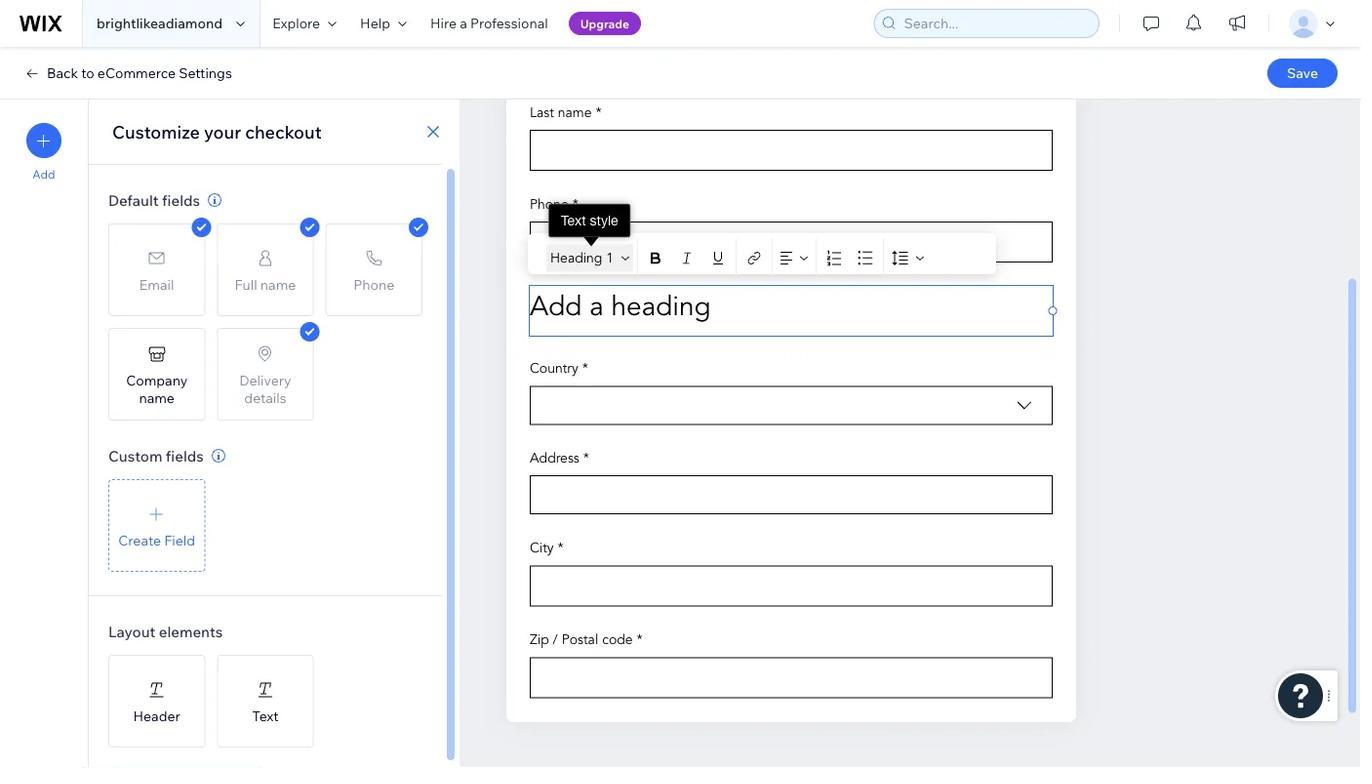 Task type: locate. For each thing, give the bounding box(es) containing it.
1 vertical spatial a
[[590, 290, 604, 323]]

1 horizontal spatial add
[[530, 290, 582, 323]]

create
[[118, 531, 161, 549]]

1 vertical spatial add
[[530, 290, 582, 323]]

add
[[33, 167, 55, 182], [530, 290, 582, 323]]

a down heading 1 button
[[590, 290, 604, 323]]

professional
[[470, 15, 548, 32]]

1 vertical spatial fields
[[166, 447, 204, 465]]

customize your checkout
[[112, 121, 322, 143]]

heading 1 button
[[547, 245, 634, 272]]

0 horizontal spatial a
[[460, 15, 467, 32]]

a for add
[[590, 290, 604, 323]]

hire
[[430, 15, 457, 32]]

fields right the default
[[162, 191, 200, 209]]

add button
[[26, 123, 61, 182]]

heading
[[551, 250, 603, 266]]

1
[[606, 250, 614, 266]]

a right hire
[[460, 15, 467, 32]]

add for add a heading
[[530, 290, 582, 323]]

custom
[[108, 447, 162, 465]]

layout elements
[[108, 622, 223, 641]]

0 vertical spatial add
[[33, 167, 55, 182]]

0 vertical spatial a
[[460, 15, 467, 32]]

settings
[[179, 64, 232, 82]]

elements
[[159, 622, 223, 641]]

a for hire
[[460, 15, 467, 32]]

back to ecommerce settings
[[47, 64, 232, 82]]

back to ecommerce settings button
[[23, 64, 232, 82]]

0 horizontal spatial add
[[33, 167, 55, 182]]

a
[[460, 15, 467, 32], [590, 290, 604, 323]]

custom fields
[[108, 447, 204, 465]]

0 vertical spatial fields
[[162, 191, 200, 209]]

1 horizontal spatial a
[[590, 290, 604, 323]]

default fields
[[108, 191, 200, 209]]

heading
[[612, 290, 711, 323]]

fields
[[162, 191, 200, 209], [166, 447, 204, 465]]

explore
[[272, 15, 320, 32]]

upgrade
[[581, 16, 630, 31]]

add inside button
[[33, 167, 55, 182]]

company
[[126, 371, 188, 388]]

fields right custom
[[166, 447, 204, 465]]

add a heading
[[530, 290, 711, 323]]

name
[[139, 389, 175, 406]]

hire a professional
[[430, 15, 548, 32]]



Task type: vqa. For each thing, say whether or not it's contained in the screenshot.
Your
yes



Task type: describe. For each thing, give the bounding box(es) containing it.
company name
[[126, 371, 188, 406]]

add for add
[[33, 167, 55, 182]]

header
[[133, 707, 180, 724]]

create field button
[[108, 479, 205, 572]]

layout
[[108, 622, 156, 641]]

save button
[[1268, 59, 1338, 88]]

field
[[164, 531, 195, 549]]

your
[[204, 121, 241, 143]]

Search... field
[[898, 10, 1093, 37]]

back
[[47, 64, 78, 82]]

fields for default fields
[[162, 191, 200, 209]]

default
[[108, 191, 159, 209]]

brightlikeadiamond
[[97, 15, 223, 32]]

help
[[360, 15, 390, 32]]

fields for custom fields
[[166, 447, 204, 465]]

help button
[[349, 0, 419, 47]]

text
[[252, 707, 279, 724]]

create field
[[118, 531, 195, 549]]

customize
[[112, 121, 200, 143]]

hire a professional link
[[419, 0, 560, 47]]

save
[[1287, 64, 1319, 82]]

heading 1
[[551, 250, 614, 266]]

ecommerce
[[97, 64, 176, 82]]

to
[[81, 64, 94, 82]]

upgrade button
[[569, 12, 641, 35]]

checkout
[[245, 121, 322, 143]]



